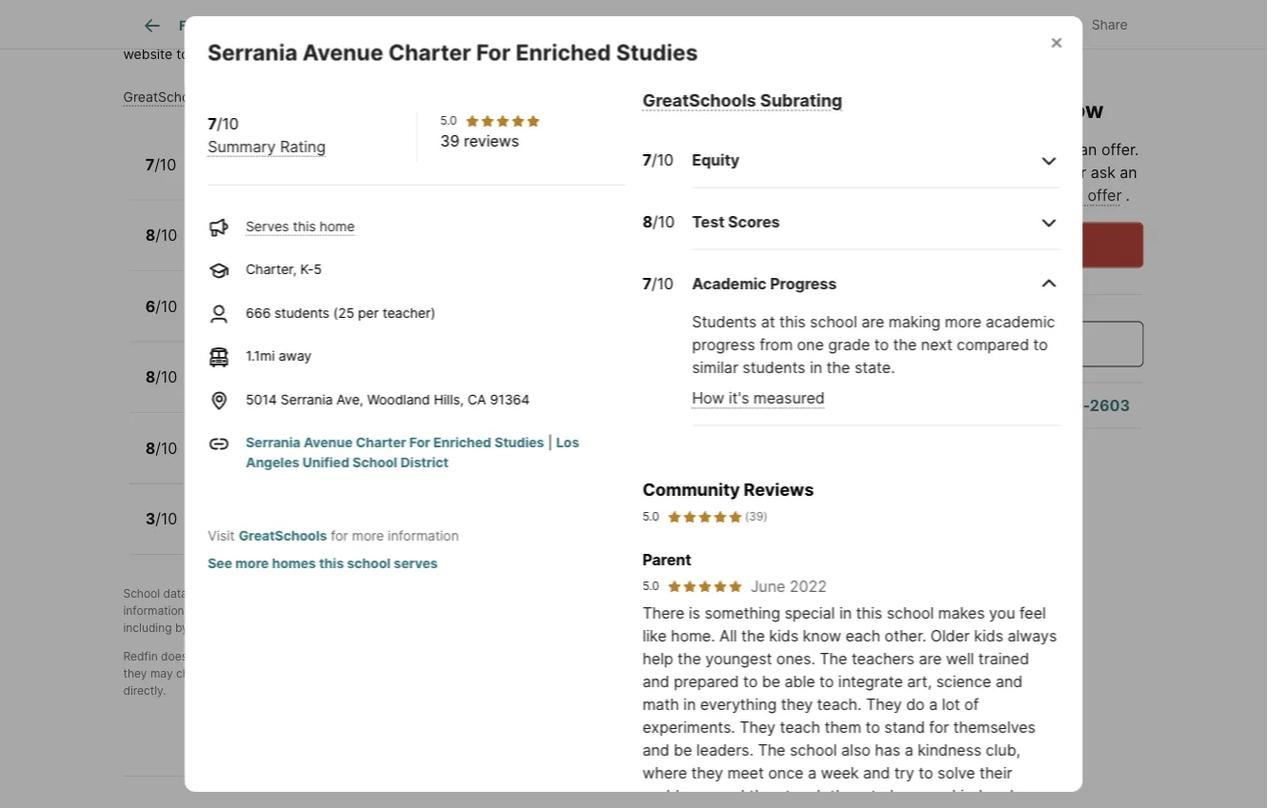 Task type: locate. For each thing, give the bounding box(es) containing it.
0 vertical spatial rating
[[275, 89, 315, 105]]

8 up "6"
[[145, 226, 155, 244]]

for inside sherman oaks center for enriched studies public, 4-12 • choice school • 3.6mi
[[366, 218, 390, 236]]

at
[[761, 313, 775, 331]]

/10 for public, k-12 • choice school • 5.7mi
[[155, 368, 177, 386]]

this down woodland hills's enrollment policy is not based solely on geography.
[[339, 46, 362, 62]]

• right 666
[[271, 309, 278, 326]]

backup
[[1031, 186, 1084, 205]]

schools down renters
[[671, 604, 712, 618]]

2 vertical spatial choice
[[288, 522, 332, 538]]

stand
[[884, 718, 925, 737]]

enrollment
[[234, 26, 304, 42], [522, 667, 579, 681]]

home inside 'this home may not be allowing tours right now'
[[898, 69, 958, 95]]

0 vertical spatial offer
[[1102, 140, 1135, 159]]

school down college
[[335, 380, 376, 397]]

k- inside serrania avenue charter for enriched studies charter, k-5 • serves this home • 1.1mi
[[253, 168, 267, 184]]

their down buyers
[[600, 604, 624, 618]]

see
[[207, 556, 232, 572]]

feed
[[179, 17, 211, 34]]

offer for backup
[[1088, 186, 1122, 205]]

5 up woodland hills charter academy public, 6-8 • serves this home • 0.7mi
[[313, 261, 322, 278]]

serves inside woodland hills charter academy public, 6-8 • serves this home • 0.7mi
[[282, 309, 325, 326]]

greatschools
[[123, 89, 208, 105], [642, 89, 756, 110], [238, 528, 327, 544], [270, 587, 342, 601], [722, 587, 795, 601]]

property
[[340, 17, 395, 34]]

this right 'at'
[[779, 313, 805, 331]]

1 vertical spatial by
[[175, 621, 188, 635]]

preparatory
[[352, 359, 441, 378]]

visit
[[207, 528, 234, 544]]

646-
[[1053, 396, 1090, 415]]

1 horizontal spatial home.
[[671, 627, 715, 645]]

public, up see
[[199, 522, 241, 538]]

rating 5.0 out of 5 element
[[464, 113, 540, 129], [666, 508, 743, 526], [666, 579, 743, 594]]

7 /10 for charter, k-5 • serves this home • 1.1mi
[[145, 155, 176, 174]]

1 horizontal spatial has
[[921, 140, 946, 159]]

5.0 for 39 reviews
[[440, 114, 457, 128]]

not inside 'this home may not be allowing tours right now'
[[1013, 69, 1049, 95]]

0 vertical spatial district
[[727, 26, 770, 42]]

the
[[657, 26, 678, 42], [893, 336, 917, 354], [826, 358, 850, 377], [317, 621, 335, 635], [741, 627, 765, 645], [677, 649, 701, 668], [680, 667, 698, 681]]

0 horizontal spatial 5
[[267, 168, 275, 184]]

by up does
[[175, 621, 188, 635]]

1 vertical spatial has
[[875, 741, 900, 759]]

0 horizontal spatial their
[[402, 604, 427, 618]]

rating 5.0 out of 5 element for 39 reviews
[[464, 113, 540, 129]]

may inside 'this home may not be allowing tours right now'
[[963, 69, 1008, 95]]

choice up "see more homes this school serves"
[[288, 522, 332, 538]]

charter inside serrania avenue charter for enriched studies charter, k-5 • serves this home • 1.1mi
[[324, 147, 382, 165]]

0 vertical spatial .
[[1135, 140, 1139, 159]]

and up contacting
[[188, 604, 208, 618]]

enriched for serrania avenue charter for enriched studies
[[515, 39, 611, 66]]

and down trained at bottom
[[995, 672, 1022, 691]]

help
[[642, 649, 673, 668]]

0 vertical spatial or
[[1072, 163, 1087, 182]]

enriched inside sherman oaks center for enriched studies public, 4-12 • choice school • 3.6mi
[[393, 218, 460, 236]]

serrania avenue charter for enriched studies element
[[207, 16, 720, 66]]

0 vertical spatial tour
[[979, 163, 1009, 182]]

unified
[[302, 455, 349, 471]]

school inside lake balboa college preparatory magnet k-12 public, k-12 • choice school • 5.7mi
[[335, 380, 376, 397]]

1 vertical spatial anyway
[[1016, 236, 1073, 254]]

integrate
[[838, 672, 903, 691]]

1 horizontal spatial by
[[253, 587, 267, 601]]

serrania down the overview
[[207, 39, 297, 66]]

allowing
[[846, 96, 936, 123]]

school inside independence continuation school public, 9-12 • choice school • 5.7mi
[[410, 501, 461, 520]]

district up the 'greatschools subrating' link
[[727, 26, 770, 42]]

1 horizontal spatial they
[[866, 695, 902, 714]]

home. inside 'there is something special in this school makes you feel like home. all the kids know each other. older kids always help the youngest ones. the teachers are well trained and prepared to be able to integrate art, science and math in everything they teach. they do a lot of experiments. they teach them to stand for themselves and be leaders. the school also has a kindness club, where they meet once a week and try to solve their problems, and they teach them to become'
[[671, 627, 715, 645]]

12 left 'unified'
[[268, 451, 282, 468]]

1 horizontal spatial woodland
[[199, 289, 274, 307]]

organization.
[[411, 587, 480, 601]]

step,
[[301, 604, 328, 618]]

0 vertical spatial students
[[274, 305, 329, 321]]

first
[[277, 604, 298, 618]]

school up "other."
[[886, 604, 934, 622]]

schools down conduct
[[338, 621, 379, 635]]

serrania for serrania avenue charter for enriched studies charter, k-5 • serves this home • 1.1mi
[[199, 147, 261, 165]]

or inside . you can request a tour anyway or ask
[[1072, 163, 1087, 182]]

5.0 up the desired at bottom
[[642, 579, 659, 593]]

0 vertical spatial they
[[866, 695, 902, 714]]

by right provided
[[253, 587, 267, 601]]

home up allowing
[[898, 69, 958, 95]]

woodland inside serrania avenue charter for enriched studies dialog
[[367, 391, 430, 408]]

to down academic
[[1033, 336, 1048, 354]]

1 horizontal spatial kids
[[974, 627, 1003, 645]]

1 vertical spatial may
[[150, 667, 173, 681]]

they
[[123, 667, 147, 681], [781, 695, 813, 714], [691, 764, 723, 782], [749, 787, 781, 805]]

1 vertical spatial charter,
[[245, 261, 296, 278]]

1 vertical spatial they
[[739, 718, 775, 737]]

charter for serrania avenue charter for enriched studies charter, k-5 • serves this home • 1.1mi
[[324, 147, 382, 165]]

for down continuation
[[330, 528, 348, 544]]

1 vertical spatial is
[[191, 587, 199, 601]]

2 horizontal spatial is
[[688, 604, 700, 622]]

1 vertical spatial an
[[1120, 163, 1138, 182]]

special
[[784, 604, 835, 622]]

0 vertical spatial schools
[[237, 46, 285, 62]]

rating up serves this home
[[280, 137, 325, 156]]

progress
[[692, 336, 755, 354]]

0 horizontal spatial may
[[150, 667, 173, 681]]

magnet
[[444, 359, 501, 378]]

charter inside woodland hills charter academy public, 6-8 • serves this home • 0.7mi
[[313, 289, 371, 307]]

0 vertical spatial has
[[921, 140, 946, 159]]

and left try
[[863, 764, 890, 782]]

avenue inside serrania avenue charter for enriched studies charter, k-5 • serves this home • 1.1mi
[[265, 147, 321, 165]]

0 vertical spatial summary
[[212, 89, 271, 105]]

tab list containing feed
[[123, 0, 788, 49]]

0 vertical spatial information
[[387, 528, 459, 544]]

0 vertical spatial charter,
[[199, 168, 250, 184]]

0 horizontal spatial they
[[739, 718, 775, 737]]

k- down summary rating 'link' in the left of the page
[[253, 168, 267, 184]]

woodland hills's enrollment policy is not based solely on geography.
[[123, 26, 570, 42]]

|
[[548, 435, 552, 451]]

studies inside serrania avenue charter for enriched studies charter, k-5 • serves this home • 1.1mi
[[483, 147, 540, 165]]

12 inside taft charter high charter, 9-12 • serves this home • 1.6mi
[[268, 451, 282, 468]]

serves inside serrania avenue charter for enriched studies charter, k-5 • serves this home • 1.1mi
[[290, 168, 333, 184]]

1 horizontal spatial 5
[[313, 261, 322, 278]]

more right see
[[235, 556, 268, 572]]

0 vertical spatial 9-
[[253, 451, 268, 468]]

2 horizontal spatial woodland
[[367, 391, 430, 408]]

2 vertical spatial schools
[[338, 621, 379, 635]]

/10 left equity
[[651, 151, 673, 169]]

0 horizontal spatial information
[[123, 604, 184, 618]]

9- inside taft charter high charter, 9-12 • serves this home • 1.6mi
[[253, 451, 268, 468]]

redfin
[[484, 587, 518, 601], [123, 650, 158, 664]]

taft
[[199, 430, 228, 449]]

guaranteed to be accurate. to verify school enrollment eligibility, contact the school district directly.
[[123, 667, 777, 698]]

0 horizontal spatial .
[[1126, 186, 1130, 205]]

6 /10
[[145, 297, 177, 315]]

solve
[[937, 764, 975, 782]]

district inside 'guaranteed to be accurate. to verify school enrollment eligibility, contact the school district directly.'
[[740, 667, 777, 681]]

/10 inside '7 /10 summary rating'
[[216, 114, 238, 133]]

1 vertical spatial information
[[123, 604, 184, 618]]

enrollment up serving
[[234, 26, 304, 42]]

a inside . you can request a tour anyway or ask
[[967, 163, 975, 182]]

a left "backup"
[[1018, 186, 1026, 205]]

2 vertical spatial the
[[758, 741, 785, 759]]

1 vertical spatial 5.0
[[642, 510, 659, 524]]

students down from
[[742, 358, 805, 377]]

1 vertical spatial 1.1mi
[[245, 348, 274, 364]]

6-
[[244, 309, 259, 326]]

2 public, from the top
[[199, 309, 241, 326]]

greatschools up something
[[722, 587, 795, 601]]

1 vertical spatial rating
[[280, 137, 325, 156]]

redfin down including
[[123, 650, 158, 664]]

or up backup offer link at the top of page
[[1072, 163, 1087, 182]]

be inside 'guaranteed to be accurate. to verify school enrollment eligibility, contact the school district directly.'
[[363, 667, 377, 681]]

0 horizontal spatial as
[[251, 604, 264, 618]]

serrania avenue charter for enriched studies link
[[245, 435, 544, 451]]

sherman
[[199, 218, 266, 236]]

the down making
[[893, 336, 917, 354]]

&
[[506, 17, 515, 34]]

by inside first step, and conduct their own investigation to determine their desired schools or school districts, including by contacting and visiting the schools themselves.
[[175, 621, 188, 635]]

/10 left sherman
[[155, 226, 177, 244]]

enriched inside serrania avenue charter for enriched studies element
[[515, 39, 611, 66]]

students
[[274, 305, 329, 321], [742, 358, 805, 377]]

summary down greatschools summary rating
[[207, 137, 275, 156]]

1 public, from the top
[[199, 239, 241, 255]]

independence
[[199, 501, 306, 520]]

climate tab
[[690, 3, 773, 49]]

12 inside independence continuation school public, 9-12 • choice school • 5.7mi
[[259, 522, 273, 538]]

older
[[930, 627, 970, 645]]

they down integrate
[[866, 695, 902, 714]]

k-
[[253, 168, 267, 184], [300, 261, 313, 278], [505, 359, 522, 378], [244, 380, 258, 397]]

studies for sherman oaks center for enriched studies public, 4-12 • choice school • 3.6mi
[[463, 218, 520, 236]]

7 /10 down greatschools summary rating
[[145, 155, 176, 174]]

0 horizontal spatial woodland
[[123, 26, 189, 42]]

12
[[259, 239, 273, 255], [522, 359, 539, 378], [258, 380, 272, 397], [268, 451, 282, 468], [259, 522, 273, 538]]

be down information.
[[363, 667, 377, 681]]

schools tab
[[603, 3, 690, 49]]

sale
[[475, 17, 502, 34]]

to up state. at the top right of the page
[[874, 336, 889, 354]]

1 horizontal spatial more
[[352, 528, 384, 544]]

ratings
[[211, 604, 248, 618]]

7 /10 summary rating
[[207, 114, 325, 156]]

greatschools up step,
[[270, 587, 342, 601]]

a up the submitting
[[967, 163, 975, 182]]

1 vertical spatial home.
[[671, 627, 715, 645]]

school
[[352, 455, 397, 471], [410, 501, 461, 520], [123, 587, 160, 601], [422, 650, 458, 664]]

2 vertical spatial is
[[688, 604, 700, 622]]

do
[[906, 695, 925, 714]]

academy
[[375, 289, 445, 307]]

the inside please check the school district website to see all schools serving this home.
[[657, 26, 678, 42]]

school down 'serrania avenue charter for enriched studies' link
[[352, 455, 397, 471]]

1 vertical spatial district
[[740, 667, 777, 681]]

0 vertical spatial as
[[251, 604, 264, 618]]

to down reference
[[743, 672, 757, 691]]

1 horizontal spatial information
[[387, 528, 459, 544]]

in up each in the bottom right of the page
[[839, 604, 852, 622]]

themselves
[[953, 718, 1035, 737]]

0 vertical spatial anyway
[[1013, 163, 1068, 182]]

as right the ratings
[[251, 604, 264, 618]]

a left the first
[[267, 604, 274, 618]]

1 vertical spatial offer
[[1088, 186, 1122, 205]]

kids down you
[[974, 627, 1003, 645]]

k- up 91364
[[505, 359, 522, 378]]

2 kids from the left
[[974, 627, 1003, 645]]

details
[[399, 17, 440, 34]]

1 horizontal spatial redfin
[[484, 587, 518, 601]]

be left able
[[762, 672, 780, 691]]

1.1mi left away
[[245, 348, 274, 364]]

serrania avenue charter for enriched studies dialog
[[184, 16, 1083, 808]]

for inside serrania avenue charter for enriched studies charter, k-5 • serves this home • 1.1mi
[[386, 147, 410, 165]]

2 horizontal spatial in
[[839, 604, 852, 622]]

anyway inside button
[[1016, 236, 1073, 254]]

school up all
[[730, 604, 765, 618]]

0 vertical spatial in
[[810, 358, 822, 377]]

0 vertical spatial avenue
[[302, 39, 383, 66]]

5.7mi up serves
[[392, 522, 426, 538]]

for down sale
[[476, 39, 510, 66]]

2 vertical spatial woodland
[[367, 391, 430, 408]]

school inside first step, and conduct their own investigation to determine their desired schools or school districts, including by contacting and visiting the schools themselves.
[[730, 604, 765, 618]]

not down redfin does not endorse or guarantee this information.
[[263, 667, 281, 681]]

overview
[[246, 17, 305, 34]]

once
[[768, 764, 803, 782]]

0 horizontal spatial 1.1mi
[[245, 348, 274, 364]]

4 public, from the top
[[199, 522, 241, 538]]

8 /10 left 'taft' at the bottom
[[145, 439, 177, 457]]

0 horizontal spatial enrollment
[[234, 26, 304, 42]]

as inside school service boundaries are intended to be used as a reference only; they may change and are not
[[700, 650, 712, 664]]

how it's measured link
[[692, 389, 825, 408]]

0 vertical spatial enrollment
[[234, 26, 304, 42]]

right
[[1003, 96, 1054, 123]]

information inside , a nonprofit organization. redfin recommends buyers and renters use greatschools information and ratings as a
[[123, 604, 184, 618]]

an right ask
[[1120, 163, 1138, 182]]

they up the directly.
[[123, 667, 147, 681]]

summary
[[212, 89, 271, 105], [207, 137, 275, 156]]

next
[[921, 336, 952, 354]]

4-
[[244, 239, 259, 255]]

or right endorse
[[259, 650, 270, 664]]

0 vertical spatial more
[[945, 313, 981, 331]]

0 horizontal spatial by
[[175, 621, 188, 635]]

0 vertical spatial for
[[330, 528, 348, 544]]

1 vertical spatial or
[[716, 604, 727, 618]]

for inside serrania avenue charter for enriched studies element
[[476, 39, 510, 66]]

/10 for charter, 9-12 • serves this home • 1.6mi
[[155, 439, 177, 457]]

teach down once
[[785, 787, 825, 805]]

school inside los angeles unified school district
[[352, 455, 397, 471]]

this inside taft charter high charter, 9-12 • serves this home • 1.6mi
[[344, 451, 367, 468]]

/10 for public, 4-12 • choice school • 3.6mi
[[155, 226, 177, 244]]

8 for taft charter high
[[145, 439, 155, 457]]

serves this home
[[245, 218, 354, 234]]

charter, down 4-
[[245, 261, 296, 278]]

this up charter, k-5
[[292, 218, 315, 234]]

charter inside serrania avenue charter for enriched studies element
[[388, 39, 471, 66]]

tab list
[[123, 0, 788, 49]]

(818)
[[1009, 396, 1049, 415]]

avenue for serrania avenue charter for enriched studies charter, k-5 • serves this home • 1.1mi
[[265, 147, 321, 165]]

1 vertical spatial for
[[929, 718, 949, 737]]

sale & tax history
[[475, 17, 585, 34]]

8 up 1.1mi away on the top of page
[[259, 309, 267, 326]]

this inside the students at this school are making more academic progress from one grade to the next compared to similar students in the state.
[[779, 313, 805, 331]]

9- inside independence continuation school public, 9-12 • choice school • 5.7mi
[[244, 522, 259, 538]]

information
[[387, 528, 459, 544], [123, 604, 184, 618]]

2 horizontal spatial more
[[945, 313, 981, 331]]

1 vertical spatial as
[[700, 650, 712, 664]]

for for serrania avenue charter for enriched studies
[[476, 39, 510, 66]]

offer inside an agent about submitting a backup offer .
[[1088, 186, 1122, 205]]

5 inside serrania avenue charter for enriched studies dialog
[[313, 261, 322, 278]]

/10 left visit at the left bottom
[[155, 510, 177, 528]]

1.1mi inside serrania avenue charter for enriched studies charter, k-5 • serves this home • 1.1mi
[[414, 168, 443, 184]]

hills
[[278, 289, 310, 307]]

be inside 'this home may not be allowing tours right now'
[[1054, 69, 1081, 95]]

greatschools inside , a nonprofit organization. redfin recommends buyers and renters use greatschools information and ratings as a
[[722, 587, 795, 601]]

0 vertical spatial teach
[[780, 718, 820, 737]]

k- inside serrania avenue charter for enriched studies dialog
[[300, 261, 313, 278]]

for for serrania avenue charter for enriched studies |
[[409, 435, 430, 451]]

0 vertical spatial an
[[1080, 140, 1097, 159]]

1 vertical spatial avenue
[[265, 147, 321, 165]]

the down step,
[[317, 621, 335, 635]]

1 horizontal spatial students
[[742, 358, 805, 377]]

trained
[[978, 649, 1029, 668]]

school up grade
[[810, 313, 857, 331]]

39 reviews
[[440, 131, 519, 150]]

district inside please check the school district website to see all schools serving this home.
[[727, 26, 770, 42]]

8 left test
[[642, 213, 652, 231]]

0 vertical spatial may
[[963, 69, 1008, 95]]

/10 left "academic"
[[651, 275, 673, 293]]

has inside 'there is something special in this school makes you feel like home. all the kids know each other. older kids always help the youngest ones. the teachers are well trained and prepared to be able to integrate art, science and math in everything they teach. they do a lot of experiments. they teach them to stand for themselves and be leaders. the school also has a kindness club, where they meet once a week and try to solve their problems, and they teach them to become'
[[875, 741, 900, 759]]

2 vertical spatial charter,
[[199, 451, 250, 468]]

0 vertical spatial 5
[[267, 168, 275, 184]]

kids up only;
[[769, 627, 798, 645]]

are inside the students at this school are making more academic progress from one grade to the next compared to similar students in the state.
[[861, 313, 884, 331]]

0 vertical spatial is
[[350, 26, 361, 42]]

studies inside sherman oaks center for enriched studies public, 4-12 • choice school • 3.6mi
[[463, 218, 520, 236]]

students inside the students at this school are making more academic progress from one grade to the next compared to similar students in the state.
[[742, 358, 805, 377]]

serves inside taft charter high charter, 9-12 • serves this home • 1.6mi
[[297, 451, 340, 468]]

woodland inside woodland hills charter academy public, 6-8 • serves this home • 0.7mi
[[199, 289, 274, 307]]

the inside 'guaranteed to be accurate. to verify school enrollment eligibility, contact the school district directly.'
[[680, 667, 698, 681]]

studies for serrania avenue charter for enriched studies
[[616, 39, 698, 66]]

school inside the students at this school are making more academic progress from one grade to the next compared to similar students in the state.
[[810, 313, 857, 331]]

9- for independence
[[244, 522, 259, 538]]

reviews
[[744, 479, 814, 500]]

8 /10 for sherman oaks center for enriched studies
[[145, 226, 177, 244]]

for right "center" at the top left of the page
[[366, 218, 390, 236]]

tour inside request tour anyway button
[[982, 236, 1012, 254]]

x-out button
[[946, 4, 1042, 43]]

5
[[267, 168, 275, 184], [313, 261, 322, 278]]

information.
[[354, 650, 418, 664]]

home inside serrania avenue charter for enriched studies dialog
[[319, 218, 354, 234]]

charter for woodland hills charter academy public, 6-8 • serves this home • 0.7mi
[[313, 289, 371, 307]]

1 vertical spatial choice
[[287, 380, 331, 397]]

enriched for serrania avenue charter for enriched studies charter, k-5 • serves this home • 1.1mi
[[413, 147, 479, 165]]

they
[[866, 695, 902, 714], [739, 718, 775, 737]]

on
[[474, 26, 491, 42]]

school inside independence continuation school public, 9-12 • choice school • 5.7mi
[[336, 522, 377, 538]]

8 for lake balboa college preparatory magnet k-12
[[145, 368, 155, 386]]

1.1mi
[[414, 168, 443, 184], [245, 348, 274, 364]]

0 vertical spatial home.
[[366, 46, 405, 62]]

choice
[[288, 239, 332, 255], [287, 380, 331, 397], [288, 522, 332, 538]]

2 horizontal spatial their
[[979, 764, 1012, 782]]

a down all
[[715, 650, 722, 664]]

schools inside please check the school district website to see all schools serving this home.
[[237, 46, 285, 62]]

/10 left 'taft' at the bottom
[[155, 439, 177, 457]]

about
[[892, 186, 933, 205]]

themselves.
[[383, 621, 447, 635]]

serves inside serrania avenue charter for enriched studies dialog
[[245, 218, 289, 234]]

1 horizontal spatial as
[[700, 650, 712, 664]]

hills's
[[192, 26, 231, 42]]

1 vertical spatial students
[[742, 358, 805, 377]]

1 vertical spatial 9-
[[244, 522, 259, 538]]

1 vertical spatial redfin
[[123, 650, 158, 664]]

1 horizontal spatial an
[[1120, 163, 1138, 182]]

anyway
[[1013, 163, 1068, 182], [1016, 236, 1073, 254]]

charter up "center" at the top left of the page
[[324, 147, 382, 165]]

(39)
[[745, 510, 767, 524]]

well
[[946, 649, 974, 668]]

meet
[[727, 764, 764, 782]]

serves down hills
[[282, 309, 325, 326]]

0 horizontal spatial has
[[875, 741, 900, 759]]

greatschools up equity
[[642, 89, 756, 110]]

choice inside lake balboa college preparatory magnet k-12 public, k-12 • choice school • 5.7mi
[[287, 380, 331, 397]]

equity button
[[692, 134, 1060, 188]]

redfin inside , a nonprofit organization. redfin recommends buyers and renters use greatschools information and ratings as a
[[484, 587, 518, 601]]

they down everything
[[739, 718, 775, 737]]

for up kindness
[[929, 718, 949, 737]]

are
[[861, 313, 884, 331], [919, 649, 942, 668], [568, 650, 585, 664], [243, 667, 260, 681]]

not
[[364, 26, 386, 42], [1013, 69, 1049, 95], [191, 650, 208, 664], [263, 667, 281, 681]]

this left per
[[329, 309, 352, 326]]

rating 5.0 out of 5 element up something
[[666, 579, 743, 594]]

problems,
[[642, 787, 713, 805]]

0.7mi
[[406, 309, 440, 326]]

8 inside serrania avenue charter for enriched studies dialog
[[642, 213, 652, 231]]

charter, down 'taft' at the bottom
[[199, 451, 250, 468]]

0 vertical spatial rating 5.0 out of 5 element
[[464, 113, 540, 129]]

information up including
[[123, 604, 184, 618]]

for up district
[[409, 435, 430, 451]]

share
[[1092, 17, 1128, 33]]

nonprofit
[[358, 587, 407, 601]]

1 horizontal spatial enrollment
[[522, 667, 579, 681]]

3 public, from the top
[[199, 380, 241, 397]]

1.6mi
[[421, 451, 453, 468]]

request tour anyway button
[[846, 222, 1144, 268]]

• down balboa
[[276, 380, 283, 397]]

enriched
[[515, 39, 611, 66], [413, 147, 479, 165], [393, 218, 460, 236], [433, 435, 491, 451]]

/10 for charter, k-5 • serves this home • 1.1mi
[[154, 155, 176, 174]]

a inside school service boundaries are intended to be used as a reference only; they may change and are not
[[715, 650, 722, 664]]

not inside school service boundaries are intended to be used as a reference only; they may change and are not
[[263, 667, 281, 681]]

studies down the reviews
[[463, 218, 520, 236]]

in inside the students at this school are making more academic progress from one grade to the next compared to similar students in the state.
[[810, 358, 822, 377]]

0 horizontal spatial kids
[[769, 627, 798, 645]]

anyway down "backup"
[[1016, 236, 1073, 254]]

0 vertical spatial 5.0
[[440, 114, 457, 128]]



Task type: vqa. For each thing, say whether or not it's contained in the screenshot.
.
yes



Task type: describe. For each thing, give the bounding box(es) containing it.
summary inside '7 /10 summary rating'
[[207, 137, 275, 156]]

greatschools up homes
[[238, 528, 327, 544]]

school up nonprofit
[[347, 556, 390, 572]]

and down help
[[642, 672, 669, 691]]

• up 3.6mi on the top left
[[403, 168, 410, 184]]

offer for an
[[1102, 140, 1135, 159]]

experiments.
[[642, 718, 735, 737]]

to inside 'guaranteed to be accurate. to verify school enrollment eligibility, contact the school district directly.'
[[349, 667, 360, 681]]

enrollment inside 'guaranteed to be accurate. to verify school enrollment eligibility, contact the school district directly.'
[[522, 667, 579, 681]]

determine
[[542, 604, 596, 618]]

the down grade
[[826, 358, 850, 377]]

12 down balboa
[[258, 380, 272, 397]]

(818) 646-2603 link
[[1009, 396, 1130, 415]]

0 horizontal spatial is
[[191, 587, 199, 601]]

college
[[292, 359, 349, 378]]

tour inside . you can request a tour anyway or ask
[[979, 163, 1009, 182]]

their inside 'there is something special in this school makes you feel like home. all the kids know each other. older kids always help the youngest ones. the teachers are well trained and prepared to be able to integrate art, science and math in everything they teach. they do a lot of experiments. they teach them to stand for themselves and be leaders. the school also has a kindness club, where they meet once a week and try to solve their problems, and they teach them to become'
[[979, 764, 1012, 782]]

5 inside serrania avenue charter for enriched studies charter, k-5 • serves this home • 1.1mi
[[267, 168, 275, 184]]

1 vertical spatial rating 5.0 out of 5 element
[[666, 508, 743, 526]]

1 vertical spatial the
[[819, 649, 847, 668]]

community
[[642, 479, 740, 500]]

• down high
[[286, 451, 293, 468]]

0 vertical spatial them
[[824, 718, 861, 737]]

/10 left test
[[652, 213, 674, 231]]

school service boundaries are intended to be used as a reference only; they may change and are not
[[123, 650, 806, 681]]

parent
[[642, 550, 691, 569]]

8 /10 for lake balboa college preparatory magnet k-12
[[145, 368, 177, 386]]

1 horizontal spatial is
[[350, 26, 361, 42]]

first step, and conduct their own investigation to determine their desired schools or school districts, including by contacting and visiting the schools themselves.
[[123, 604, 815, 635]]

or inside first step, and conduct their own investigation to determine their desired schools or school districts, including by contacting and visiting the schools themselves.
[[716, 604, 727, 618]]

serrania avenue charter for enriched studies charter, k-5 • serves this home • 1.1mi
[[199, 147, 540, 184]]

2 vertical spatial in
[[683, 695, 696, 714]]

school inside please check the school district website to see all schools serving this home.
[[681, 26, 723, 42]]

history
[[542, 17, 585, 34]]

to inside school service boundaries are intended to be used as a reference only; they may change and are not
[[639, 650, 650, 664]]

they down able
[[781, 695, 813, 714]]

x-
[[989, 17, 1003, 33]]

it's
[[728, 389, 749, 408]]

be inside school service boundaries are intended to be used as a reference only; they may change and are not
[[653, 650, 667, 664]]

visit greatschools for more information
[[207, 528, 459, 544]]

june 2022
[[750, 577, 827, 596]]

for inside 'there is something special in this school makes you feel like home. all the kids know each other. older kids always help the youngest ones. the teachers are well trained and prepared to be able to integrate art, science and math in everything they teach. they do a lot of experiments. they teach them to stand for themselves and be leaders. the school also has a kindness club, where they meet once a week and try to solve their problems, and they teach them to become'
[[929, 718, 949, 737]]

0 horizontal spatial for
[[330, 528, 348, 544]]

choice inside sherman oaks center for enriched studies public, 4-12 • choice school • 3.6mi
[[288, 239, 332, 255]]

serrania avenue charter for enriched studies |
[[245, 435, 556, 451]]

• down oaks
[[277, 239, 285, 255]]

to right try
[[918, 764, 933, 782]]

enriched for sherman oaks center for enriched studies public, 4-12 • choice school • 3.6mi
[[393, 218, 460, 236]]

this inside serrania avenue charter for enriched studies charter, k-5 • serves this home • 1.1mi
[[337, 168, 360, 184]]

. inside an agent about submitting a backup offer .
[[1126, 186, 1130, 205]]

. inside . you can request a tour anyway or ask
[[1135, 140, 1139, 159]]

similar
[[692, 358, 738, 377]]

12 up 91364
[[522, 359, 539, 378]]

public, inside sherman oaks center for enriched studies public, 4-12 • choice school • 3.6mi
[[199, 239, 241, 255]]

charter, inside serrania avenue charter for enriched studies dialog
[[245, 261, 296, 278]]

greatschools down website
[[123, 89, 208, 105]]

progress
[[770, 275, 837, 293]]

0 horizontal spatial students
[[274, 305, 329, 321]]

2 vertical spatial more
[[235, 556, 268, 572]]

0 horizontal spatial or
[[259, 650, 270, 664]]

a down the 'stand'
[[904, 741, 913, 759]]

1.1mi inside serrania avenue charter for enriched studies dialog
[[245, 348, 274, 364]]

students
[[692, 313, 756, 331]]

7 /10 for students at this school are making more academic progress from one grade to the next compared to similar students in the state.
[[642, 275, 673, 293]]

a inside button
[[972, 335, 981, 353]]

and up where
[[642, 741, 669, 759]]

each
[[845, 627, 880, 645]]

they inside school service boundaries are intended to be used as a reference only; they may change and are not
[[123, 667, 147, 681]]

not up the change
[[191, 650, 208, 664]]

5014
[[245, 391, 277, 408]]

are inside 'there is something special in this school makes you feel like home. all the kids know each other. older kids always help the youngest ones. the teachers are well trained and prepared to be able to integrate art, science and math in everything they teach. they do a lot of experiments. they teach them to stand for themselves and be leaders. the school also has a kindness club, where they meet once a week and try to solve their problems, and they teach them to become'
[[919, 649, 942, 668]]

9- for taft
[[253, 451, 268, 468]]

1 vertical spatial them
[[830, 787, 867, 805]]

,
[[342, 587, 345, 601]]

12 inside sherman oaks center for enriched studies public, 4-12 • choice school • 3.6mi
[[259, 239, 273, 255]]

1 vertical spatial schools
[[671, 604, 712, 618]]

for for sherman oaks center for enriched studies public, 4-12 • choice school • 3.6mi
[[366, 218, 390, 236]]

data
[[163, 587, 187, 601]]

(25
[[333, 305, 354, 321]]

boundaries
[[504, 650, 564, 664]]

ca
[[467, 391, 486, 408]]

become
[[890, 787, 948, 805]]

public, inside woodland hills charter academy public, 6-8 • serves this home • 0.7mi
[[199, 309, 241, 326]]

this home may not be allowing tours right now
[[846, 69, 1104, 123]]

as inside , a nonprofit organization. redfin recommends buyers and renters use greatschools information and ratings as a
[[251, 604, 264, 618]]

school inside sherman oaks center for enriched studies public, 4-12 • choice school • 3.6mi
[[336, 239, 377, 255]]

june
[[750, 577, 785, 596]]

woodland for hills's
[[123, 26, 189, 42]]

• down serrania avenue charter for enriched studies |
[[410, 451, 417, 468]]

reference
[[725, 650, 777, 664]]

5.7mi inside lake balboa college preparatory magnet k-12 public, k-12 • choice school • 5.7mi
[[391, 380, 425, 397]]

a left lot
[[929, 695, 937, 714]]

to left become
[[871, 787, 885, 805]]

academic
[[692, 275, 766, 293]]

this inside woodland hills charter academy public, 6-8 • serves this home • 0.7mi
[[329, 309, 352, 326]]

and inside school service boundaries are intended to be used as a reference only; they may change and are not
[[219, 667, 239, 681]]

public, inside lake balboa college preparatory magnet k-12 public, k-12 • choice school • 5.7mi
[[199, 380, 241, 397]]

a inside an agent about submitting a backup offer .
[[1018, 186, 1026, 205]]

overview tab
[[228, 3, 323, 49]]

serrania down college
[[280, 391, 332, 408]]

666
[[245, 305, 270, 321]]

charter, inside taft charter high charter, 9-12 • serves this home • 1.6mi
[[199, 451, 250, 468]]

39
[[440, 131, 459, 150]]

k- down balboa
[[244, 380, 258, 397]]

angeles
[[245, 455, 299, 471]]

5.0 for june 2022
[[642, 579, 659, 593]]

scores
[[728, 213, 780, 231]]

are left intended
[[568, 650, 585, 664]]

studies for serrania avenue charter for enriched studies charter, k-5 • serves this home • 1.1mi
[[483, 147, 540, 165]]

does
[[161, 650, 188, 664]]

of
[[964, 695, 979, 714]]

to
[[434, 667, 447, 681]]

• down continuation
[[381, 522, 388, 538]]

like
[[642, 627, 666, 645]]

tax
[[518, 17, 538, 34]]

3 /10
[[145, 510, 177, 528]]

all
[[719, 627, 737, 645]]

public, inside independence continuation school public, 9-12 • choice school • 5.7mi
[[199, 522, 241, 538]]

serrania for serrania avenue charter for enriched studies |
[[245, 435, 300, 451]]

not left based
[[364, 26, 386, 42]]

/10 for public, 6-8 • serves this home • 0.7mi
[[155, 297, 177, 315]]

studies for serrania avenue charter for enriched studies |
[[494, 435, 544, 451]]

seller
[[878, 140, 917, 159]]

/10 for students at this school are making more academic progress from one grade to the next compared to similar students in the state.
[[651, 275, 673, 293]]

they down leaders.
[[691, 764, 723, 782]]

sale & tax history tab
[[458, 3, 603, 49]]

serrania for serrania avenue charter for enriched studies
[[207, 39, 297, 66]]

tours
[[941, 96, 998, 123]]

also
[[841, 741, 870, 759]]

used
[[670, 650, 696, 664]]

for for serrania avenue charter for enriched studies charter, k-5 • serves this home • 1.1mi
[[386, 147, 410, 165]]

1 vertical spatial in
[[839, 604, 852, 622]]

are down endorse
[[243, 667, 260, 681]]

avenue for serrania avenue charter for enriched studies
[[302, 39, 383, 66]]

know
[[803, 627, 841, 645]]

leaders.
[[696, 741, 753, 759]]

8 /10 for taft charter high
[[145, 439, 177, 457]]

teachers
[[851, 649, 914, 668]]

geography.
[[494, 26, 567, 42]]

to inside first step, and conduct their own investigation to determine their desired schools or school districts, including by contacting and visiting the schools themselves.
[[528, 604, 538, 618]]

3
[[145, 510, 155, 528]]

greatschools summary rating link
[[123, 89, 315, 105]]

buyers
[[595, 587, 631, 601]]

to up the also
[[865, 718, 880, 737]]

state.
[[854, 358, 895, 377]]

0 horizontal spatial redfin
[[123, 650, 158, 664]]

see more homes this school serves
[[207, 556, 437, 572]]

• down summary rating 'link' in the left of the page
[[279, 168, 286, 184]]

charter for serrania avenue charter for enriched studies |
[[355, 435, 406, 451]]

1 kids from the left
[[769, 627, 798, 645]]

this down visit greatschools for more information
[[319, 556, 344, 572]]

see more homes this school serves link
[[207, 556, 437, 572]]

more inside the students at this school are making more academic progress from one grade to the next compared to similar students in the state.
[[945, 313, 981, 331]]

information inside serrania avenue charter for enriched studies dialog
[[387, 528, 459, 544]]

to inside please check the school district website to see all schools serving this home.
[[176, 46, 189, 62]]

8 /10 inside serrania avenue charter for enriched studies dialog
[[642, 213, 674, 231]]

greatschools summary rating
[[123, 89, 315, 105]]

• down independence
[[277, 522, 284, 538]]

property details tab
[[323, 3, 458, 49]]

favorite button
[[830, 4, 939, 43]]

ask
[[1091, 163, 1116, 182]]

woodland hills charter academy public, 6-8 • serves this home • 0.7mi
[[199, 289, 445, 326]]

1 horizontal spatial their
[[600, 604, 624, 618]]

home. inside please check the school district website to see all schools serving this home.
[[366, 46, 405, 62]]

/10 for public, 9-12 • choice school • 5.7mi
[[155, 510, 177, 528]]

please
[[570, 26, 612, 42]]

1 horizontal spatial schools
[[338, 621, 379, 635]]

• down academy
[[395, 309, 402, 326]]

be down experiments.
[[673, 741, 692, 759]]

ave,
[[336, 391, 363, 408]]

you
[[846, 163, 873, 182]]

charter inside taft charter high charter, 9-12 • serves this home • 1.6mi
[[232, 430, 290, 449]]

charter, inside serrania avenue charter for enriched studies charter, k-5 • serves this home • 1.1mi
[[199, 168, 250, 184]]

7 inside '7 /10 summary rating'
[[207, 114, 216, 133]]

now
[[1059, 96, 1104, 123]]

compared
[[956, 336, 1029, 354]]

home inside woodland hills charter academy public, 6-8 • serves this home • 0.7mi
[[356, 309, 391, 326]]

this inside 'there is something special in this school makes you feel like home. all the kids know each other. older kids always help the youngest ones. the teachers are well trained and prepared to be able to integrate art, science and math in everything they teach. they do a lot of experiments. they teach them to stand for themselves and be leaders. the school also has a kindness club, where they meet once a week and try to solve their problems, and they teach them to become'
[[856, 604, 882, 622]]

los angeles unified school district
[[245, 435, 579, 471]]

the up reference
[[741, 627, 765, 645]]

and up the desired at bottom
[[635, 587, 655, 601]]

• down preparatory
[[380, 380, 387, 397]]

home inside taft charter high charter, 9-12 • serves this home • 1.6mi
[[371, 451, 406, 468]]

0 vertical spatial the
[[846, 140, 874, 159]]

woodland for hills
[[199, 289, 274, 307]]

one
[[797, 336, 824, 354]]

is inside 'there is something special in this school makes you feel like home. all the kids know each other. older kids always help the youngest ones. the teachers are well trained and prepared to be able to integrate art, science and math in everything they teach. they do a lot of experiments. they teach them to stand for themselves and be leaders. the school also has a kindness club, where they meet once a week and try to solve their problems, and they teach them to become'
[[688, 604, 700, 622]]

academic progress
[[692, 275, 837, 293]]

serrania avenue charter for enriched studies
[[207, 39, 698, 66]]

school up everything
[[701, 667, 737, 681]]

website
[[123, 46, 173, 62]]

school up week
[[790, 741, 837, 759]]

charter for serrania avenue charter for enriched studies
[[388, 39, 471, 66]]

los angeles unified school district link
[[245, 435, 579, 471]]

this inside please check the school district website to see all schools serving this home.
[[339, 46, 362, 62]]

home inside serrania avenue charter for enriched studies charter, k-5 • serves this home • 1.1mi
[[364, 168, 399, 184]]

7 /10 left equity
[[642, 151, 673, 169]]

charter, k-5
[[245, 261, 322, 278]]

school down service on the left
[[484, 667, 519, 681]]

and down meet
[[718, 787, 745, 805]]

kindness
[[917, 741, 981, 759]]

school left data
[[123, 587, 160, 601]]

and up redfin does not endorse or guarantee this information.
[[252, 621, 272, 635]]

school inside school service boundaries are intended to be used as a reference only; they may change and are not
[[422, 650, 458, 664]]

an agent about submitting a backup offer .
[[846, 163, 1138, 205]]

measured
[[753, 389, 825, 408]]

91364
[[490, 391, 530, 408]]

they down meet
[[749, 787, 781, 805]]

an inside an agent about submitting a backup offer .
[[1120, 163, 1138, 182]]

choice inside independence continuation school public, 9-12 • choice school • 5.7mi
[[288, 522, 332, 538]]

the inside first step, and conduct their own investigation to determine their desired schools or school districts, including by contacting and visiting the schools themselves.
[[317, 621, 335, 635]]

backup offer link
[[1031, 186, 1122, 205]]

and down the , on the bottom left
[[331, 604, 351, 618]]

academic
[[986, 313, 1055, 331]]

8 for sherman oaks center for enriched studies
[[145, 226, 155, 244]]

rating inside '7 /10 summary rating'
[[280, 137, 325, 156]]

continuation
[[309, 501, 406, 520]]

a right once
[[808, 764, 816, 782]]

to up teach.
[[819, 672, 834, 691]]

los
[[556, 435, 579, 451]]

avenue for serrania avenue charter for enriched studies |
[[303, 435, 352, 451]]

may inside school service boundaries are intended to be used as a reference only; they may change and are not
[[150, 667, 173, 681]]

this up guaranteed
[[331, 650, 351, 664]]

this
[[846, 69, 893, 95]]

anyway inside . you can request a tour anyway or ask
[[1013, 163, 1068, 182]]

the up prepared at the right of page
[[677, 649, 701, 668]]

equity
[[692, 151, 739, 169]]

independence continuation school public, 9-12 • choice school • 5.7mi
[[199, 501, 461, 538]]

there is something special in this school makes you feel like home. all the kids know each other. older kids always help the youngest ones. the teachers are well trained and prepared to be able to integrate art, science and math in everything they teach. they do a lot of experiments. they teach them to stand for themselves and be leaders. the school also has a kindness club, where they meet once a week and try to solve their problems, and they teach them to become 
[[642, 604, 1057, 808]]

1 vertical spatial teach
[[785, 787, 825, 805]]

enriched for serrania avenue charter for enriched studies |
[[433, 435, 491, 451]]

5.7mi inside independence continuation school public, 9-12 • choice school • 5.7mi
[[392, 522, 426, 538]]

rating 5.0 out of 5 element for june 2022
[[666, 579, 743, 594]]

a right the , on the bottom left
[[349, 587, 355, 601]]

• left 3.6mi on the top left
[[381, 239, 389, 255]]



